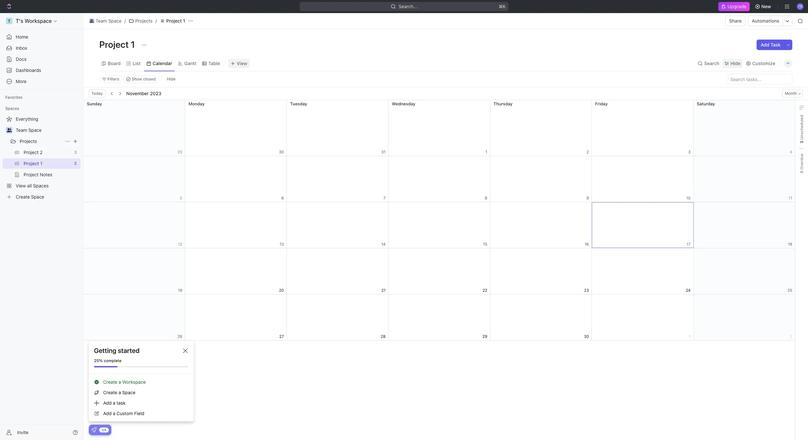 Task type: describe. For each thing, give the bounding box(es) containing it.
field
[[134, 411, 144, 417]]

notes
[[40, 172, 52, 178]]

project notes
[[24, 172, 52, 178]]

today button
[[89, 90, 105, 98]]

calendar link
[[151, 59, 172, 68]]

25% complete
[[94, 359, 122, 364]]

project notes link
[[24, 170, 79, 180]]

monday
[[189, 101, 205, 107]]

11
[[789, 196, 793, 201]]

closed
[[143, 77, 156, 82]]

0 vertical spatial spaces
[[5, 106, 19, 111]]

t's
[[16, 18, 23, 24]]

favorites
[[5, 95, 23, 100]]

9
[[587, 196, 589, 201]]

19
[[178, 288, 182, 293]]

home
[[16, 34, 28, 40]]

inbox link
[[3, 43, 81, 53]]

0 horizontal spatial team space link
[[16, 125, 79, 136]]

21
[[382, 288, 386, 293]]

18
[[789, 242, 793, 247]]

0 vertical spatial project 1
[[166, 18, 185, 24]]

t
[[8, 19, 10, 23]]

all
[[27, 183, 32, 189]]

row containing 26
[[84, 295, 796, 341]]

unscheduled
[[800, 115, 805, 141]]

docs
[[16, 56, 27, 62]]

add a task
[[103, 401, 126, 406]]

saturday
[[697, 101, 716, 107]]

filters
[[108, 77, 119, 82]]

a for workspace
[[119, 380, 121, 385]]

upgrade
[[728, 4, 747, 9]]

show
[[132, 77, 142, 82]]

12
[[178, 242, 182, 247]]

customize button
[[744, 59, 778, 68]]

tb button
[[795, 1, 806, 12]]

home link
[[3, 32, 81, 42]]

getting started
[[94, 347, 140, 355]]

sunday
[[87, 101, 102, 107]]

23
[[585, 288, 589, 293]]

dashboards link
[[3, 65, 81, 76]]

board
[[108, 60, 121, 66]]

today
[[91, 91, 103, 96]]

add task button
[[757, 40, 785, 50]]

Search tasks... text field
[[727, 74, 793, 84]]

0 vertical spatial 30
[[279, 150, 284, 155]]

create for create a workspace
[[103, 380, 117, 385]]

8
[[485, 196, 488, 201]]

add a custom field
[[103, 411, 144, 417]]

0 vertical spatial projects link
[[127, 17, 154, 25]]

project 2 link
[[24, 147, 72, 158]]

everything link
[[3, 114, 79, 125]]

month button
[[783, 90, 803, 98]]

invite
[[17, 430, 28, 436]]

14
[[382, 242, 386, 247]]

more
[[16, 79, 27, 84]]

⌘k
[[499, 4, 506, 9]]

row containing 29
[[84, 100, 796, 156]]

0 vertical spatial team space
[[96, 18, 122, 24]]

overdue
[[800, 154, 805, 171]]

onboarding checklist button element
[[91, 428, 97, 433]]

create space link
[[3, 192, 79, 203]]

4
[[790, 150, 793, 155]]

1 vertical spatial projects link
[[20, 136, 62, 147]]

1 horizontal spatial team
[[96, 18, 107, 24]]

2 inside tree
[[40, 150, 43, 155]]

list link
[[131, 59, 141, 68]]

1 / from the left
[[124, 18, 126, 24]]

favorites button
[[3, 94, 25, 102]]

hide button
[[723, 59, 743, 68]]

team inside tree
[[16, 128, 27, 133]]

hide inside button
[[167, 77, 176, 82]]

0
[[800, 171, 805, 174]]

add for add a task
[[103, 401, 112, 406]]

view button
[[228, 59, 250, 68]]

new
[[762, 4, 772, 9]]

view all spaces
[[16, 183, 49, 189]]

1 horizontal spatial user group image
[[90, 19, 94, 23]]

workspace inside sidebar navigation
[[25, 18, 52, 24]]

2 / from the left
[[156, 18, 157, 24]]

show closed
[[132, 77, 156, 82]]

0 horizontal spatial 29
[[177, 150, 182, 155]]

task
[[117, 401, 126, 406]]

task
[[771, 42, 781, 48]]

hide button
[[164, 75, 178, 83]]

1 vertical spatial project 1 link
[[24, 159, 72, 169]]

gantt link
[[183, 59, 196, 68]]

sidebar navigation
[[0, 13, 85, 441]]

6
[[282, 196, 284, 201]]

27
[[280, 334, 284, 339]]

thursday
[[494, 101, 513, 107]]

add for add task
[[761, 42, 770, 48]]

close image
[[183, 349, 188, 354]]

share button
[[726, 16, 746, 26]]

calendar
[[153, 60, 172, 66]]



Task type: locate. For each thing, give the bounding box(es) containing it.
0 vertical spatial project 1 link
[[158, 17, 187, 25]]

table link
[[207, 59, 220, 68]]

0 vertical spatial create
[[16, 194, 30, 200]]

add inside button
[[761, 42, 770, 48]]

29
[[177, 150, 182, 155], [483, 334, 488, 339]]

1 vertical spatial projects
[[20, 139, 37, 144]]

1 horizontal spatial /
[[156, 18, 157, 24]]

0 horizontal spatial team space
[[16, 128, 42, 133]]

1 vertical spatial team space
[[16, 128, 42, 133]]

view for view all spaces
[[16, 183, 26, 189]]

everything
[[16, 116, 38, 122]]

onboarding checklist button image
[[91, 428, 97, 433]]

20
[[279, 288, 284, 293]]

0 vertical spatial view
[[237, 60, 247, 66]]

0 vertical spatial hide
[[731, 60, 741, 66]]

workspace
[[25, 18, 52, 24], [122, 380, 146, 385]]

1 horizontal spatial workspace
[[122, 380, 146, 385]]

row containing 19
[[84, 249, 796, 295]]

create inside create space link
[[16, 194, 30, 200]]

add for add a custom field
[[103, 411, 112, 417]]

search...
[[399, 4, 418, 9]]

view right table at the left top
[[237, 60, 247, 66]]

0 vertical spatial team space link
[[88, 17, 123, 25]]

november 2023
[[126, 91, 161, 96]]

1 vertical spatial hide
[[167, 77, 176, 82]]

2 vertical spatial project 1
[[24, 161, 42, 167]]

getting
[[94, 347, 116, 355]]

7
[[384, 196, 386, 201]]

hide inside dropdown button
[[731, 60, 741, 66]]

november
[[126, 91, 149, 96]]

customize
[[753, 60, 776, 66]]

0 horizontal spatial workspace
[[25, 18, 52, 24]]

1 horizontal spatial 29
[[483, 334, 488, 339]]

0 vertical spatial user group image
[[90, 19, 94, 23]]

1 row from the top
[[84, 100, 796, 156]]

automations
[[752, 18, 780, 24]]

table
[[209, 60, 220, 66]]

0 horizontal spatial team
[[16, 128, 27, 133]]

gantt
[[184, 60, 196, 66]]

month
[[785, 91, 797, 96]]

4 row from the top
[[84, 249, 796, 295]]

workspace up create a space
[[122, 380, 146, 385]]

1/4
[[102, 429, 107, 432]]

view for view
[[237, 60, 247, 66]]

create
[[16, 194, 30, 200], [103, 380, 117, 385], [103, 390, 117, 396]]

view inside button
[[237, 60, 247, 66]]

a for custom
[[113, 411, 115, 417]]

1 vertical spatial view
[[16, 183, 26, 189]]

2 horizontal spatial project 1
[[166, 18, 185, 24]]

view
[[237, 60, 247, 66], [16, 183, 26, 189]]

projects link
[[127, 17, 154, 25], [20, 136, 62, 147]]

1 vertical spatial add
[[103, 401, 112, 406]]

a for space
[[119, 390, 121, 396]]

row containing 12
[[84, 203, 796, 249]]

view all spaces link
[[3, 181, 79, 191]]

0 horizontal spatial 2
[[40, 150, 43, 155]]

create a space
[[103, 390, 135, 396]]

spaces down favorites button
[[5, 106, 19, 111]]

1
[[183, 18, 185, 24], [131, 39, 135, 50], [486, 150, 488, 155], [40, 161, 42, 167], [689, 334, 691, 339]]

a up create a space
[[119, 380, 121, 385]]

0 vertical spatial 29
[[177, 150, 182, 155]]

row
[[84, 100, 796, 156], [84, 156, 796, 203], [84, 203, 796, 249], [84, 249, 796, 295], [84, 295, 796, 341]]

0 horizontal spatial project 1 link
[[24, 159, 72, 169]]

started
[[118, 347, 140, 355]]

view left all
[[16, 183, 26, 189]]

list
[[133, 60, 141, 66]]

wednesday
[[392, 101, 416, 107]]

a left task
[[113, 401, 115, 406]]

more button
[[3, 76, 81, 87]]

1 horizontal spatial team space link
[[88, 17, 123, 25]]

hide right search
[[731, 60, 741, 66]]

t's workspace
[[16, 18, 52, 24]]

create for create a space
[[103, 390, 117, 396]]

view inside tree
[[16, 183, 26, 189]]

1 vertical spatial 30
[[584, 334, 589, 339]]

1 vertical spatial spaces
[[33, 183, 49, 189]]

1 vertical spatial create
[[103, 380, 117, 385]]

1 horizontal spatial project 1 link
[[158, 17, 187, 25]]

automations button
[[749, 16, 783, 26]]

inbox
[[16, 45, 27, 51]]

0 vertical spatial workspace
[[25, 18, 52, 24]]

workspace up home link
[[25, 18, 52, 24]]

1 horizontal spatial team space
[[96, 18, 122, 24]]

grid containing sunday
[[83, 100, 796, 441]]

2023
[[150, 91, 161, 96]]

create for create space
[[16, 194, 30, 200]]

0 horizontal spatial /
[[124, 18, 126, 24]]

2 vertical spatial create
[[103, 390, 117, 396]]

project 2
[[24, 150, 43, 155]]

new button
[[753, 1, 776, 12]]

1 horizontal spatial project 1
[[99, 39, 137, 50]]

projects
[[135, 18, 153, 24], [20, 139, 37, 144]]

1 vertical spatial user group image
[[7, 128, 12, 132]]

user group image
[[90, 19, 94, 23], [7, 128, 12, 132]]

1 horizontal spatial 2
[[587, 150, 589, 155]]

spaces up create space link
[[33, 183, 49, 189]]

3
[[800, 141, 805, 144], [689, 150, 691, 155], [74, 150, 77, 155], [74, 161, 77, 166]]

0 horizontal spatial hide
[[167, 77, 176, 82]]

project 1 inside tree
[[24, 161, 42, 167]]

5 row from the top
[[84, 295, 796, 341]]

13
[[280, 242, 284, 247]]

create down all
[[16, 194, 30, 200]]

share
[[730, 18, 742, 24]]

a down add a task
[[113, 411, 115, 417]]

tuesday
[[290, 101, 307, 107]]

17
[[687, 242, 691, 247]]

tree
[[3, 114, 81, 203]]

2 horizontal spatial 2
[[790, 334, 793, 339]]

25%
[[94, 359, 103, 364]]

tree inside sidebar navigation
[[3, 114, 81, 203]]

0 horizontal spatial user group image
[[7, 128, 12, 132]]

board link
[[107, 59, 121, 68]]

view button
[[228, 56, 250, 71]]

2
[[587, 150, 589, 155], [40, 150, 43, 155], [790, 334, 793, 339]]

team space link
[[88, 17, 123, 25], [16, 125, 79, 136]]

3 inside row
[[689, 150, 691, 155]]

1 vertical spatial 29
[[483, 334, 488, 339]]

search button
[[696, 59, 722, 68]]

0 horizontal spatial 30
[[279, 150, 284, 155]]

1 vertical spatial workspace
[[122, 380, 146, 385]]

t's workspace, , element
[[6, 18, 12, 24]]

create up add a task
[[103, 390, 117, 396]]

projects inside sidebar navigation
[[20, 139, 37, 144]]

5
[[180, 196, 182, 201]]

0 horizontal spatial projects
[[20, 139, 37, 144]]

create up create a space
[[103, 380, 117, 385]]

project
[[166, 18, 182, 24], [99, 39, 129, 50], [24, 150, 39, 155], [24, 161, 39, 167], [24, 172, 39, 178]]

row containing 5
[[84, 156, 796, 203]]

1 vertical spatial team
[[16, 128, 27, 133]]

26
[[177, 334, 182, 339]]

a for task
[[113, 401, 115, 406]]

1 horizontal spatial 30
[[584, 334, 589, 339]]

hide down calendar
[[167, 77, 176, 82]]

user group image inside sidebar navigation
[[7, 128, 12, 132]]

1 inside tree
[[40, 161, 42, 167]]

0 horizontal spatial spaces
[[5, 106, 19, 111]]

1 horizontal spatial projects
[[135, 18, 153, 24]]

spaces inside tree
[[33, 183, 49, 189]]

filters button
[[99, 75, 122, 83]]

3 row from the top
[[84, 203, 796, 249]]

team space inside tree
[[16, 128, 42, 133]]

space
[[108, 18, 122, 24], [28, 128, 42, 133], [31, 194, 44, 200], [122, 390, 135, 396]]

show closed button
[[124, 75, 159, 83]]

0 horizontal spatial project 1
[[24, 161, 42, 167]]

1 vertical spatial project 1
[[99, 39, 137, 50]]

2 row from the top
[[84, 156, 796, 203]]

22
[[483, 288, 488, 293]]

0 vertical spatial team
[[96, 18, 107, 24]]

team
[[96, 18, 107, 24], [16, 128, 27, 133]]

25
[[788, 288, 793, 293]]

1 horizontal spatial view
[[237, 60, 247, 66]]

hide
[[731, 60, 741, 66], [167, 77, 176, 82]]

0 horizontal spatial projects link
[[20, 136, 62, 147]]

/
[[124, 18, 126, 24], [156, 18, 157, 24]]

0 horizontal spatial view
[[16, 183, 26, 189]]

grid
[[83, 100, 796, 441]]

create space
[[16, 194, 44, 200]]

1 vertical spatial team space link
[[16, 125, 79, 136]]

31
[[382, 150, 386, 155]]

friday
[[596, 101, 608, 107]]

a up task
[[119, 390, 121, 396]]

0 vertical spatial add
[[761, 42, 770, 48]]

tb
[[799, 4, 803, 8]]

16
[[585, 242, 589, 247]]

upgrade link
[[719, 2, 750, 11]]

dashboards
[[16, 68, 41, 73]]

1 horizontal spatial projects link
[[127, 17, 154, 25]]

tree containing everything
[[3, 114, 81, 203]]

1 horizontal spatial spaces
[[33, 183, 49, 189]]

1 horizontal spatial hide
[[731, 60, 741, 66]]

2 vertical spatial add
[[103, 411, 112, 417]]

28
[[381, 334, 386, 339]]

team space
[[96, 18, 122, 24], [16, 128, 42, 133]]

0 vertical spatial projects
[[135, 18, 153, 24]]

project 1
[[166, 18, 185, 24], [99, 39, 137, 50], [24, 161, 42, 167]]



Task type: vqa. For each thing, say whether or not it's contained in the screenshot.
A dropdown button
no



